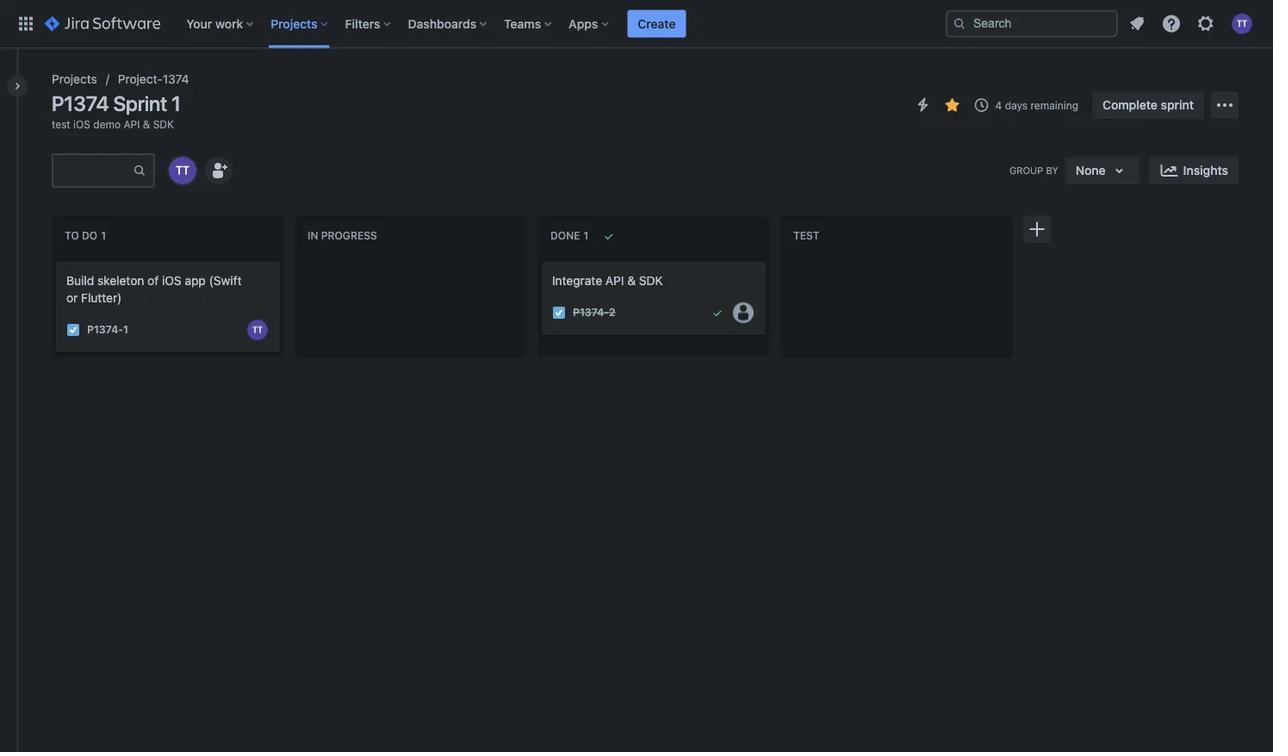 Task type: vqa. For each thing, say whether or not it's contained in the screenshot.
subtasks track small pieces of work that are part of a larger task.
no



Task type: locate. For each thing, give the bounding box(es) containing it.
api inside p1374 sprint 1 test ios demo api & sdk
[[124, 118, 140, 130]]

task image
[[552, 306, 566, 320], [66, 323, 80, 337]]

group by
[[1010, 165, 1059, 176]]

filters button
[[340, 10, 398, 37]]

teams
[[504, 16, 541, 31]]

& right integrate
[[628, 274, 636, 288]]

group
[[1010, 165, 1044, 176]]

done
[[551, 230, 580, 242]]

in progress
[[308, 230, 377, 242]]

p1374- down integrate
[[573, 307, 609, 319]]

1 down '1374'
[[171, 91, 181, 115]]

p1374-2
[[573, 307, 616, 319]]

0 vertical spatial projects
[[271, 16, 318, 31]]

more image
[[1215, 95, 1236, 115]]

1 horizontal spatial ios
[[162, 274, 182, 288]]

0 vertical spatial 1
[[171, 91, 181, 115]]

filters
[[345, 16, 381, 31]]

1 vertical spatial &
[[628, 274, 636, 288]]

demo
[[93, 118, 121, 130]]

p1374-
[[573, 307, 609, 319], [87, 324, 123, 336]]

test
[[52, 118, 70, 130]]

days
[[1006, 99, 1028, 111]]

api down sprint in the left top of the page
[[124, 118, 140, 130]]

ios right "of"
[[162, 274, 182, 288]]

projects for 'projects' link
[[52, 72, 97, 86]]

projects for projects dropdown button
[[271, 16, 318, 31]]

1 vertical spatial ios
[[162, 274, 182, 288]]

help image
[[1162, 13, 1183, 34]]

ios
[[73, 118, 90, 130], [162, 274, 182, 288]]

to
[[65, 230, 79, 242]]

1
[[171, 91, 181, 115], [123, 324, 128, 336]]

0 horizontal spatial sdk
[[153, 118, 174, 130]]

1 vertical spatial p1374-
[[87, 324, 123, 336]]

1374
[[163, 72, 189, 86]]

projects right work on the left of page
[[271, 16, 318, 31]]

1 horizontal spatial 1
[[171, 91, 181, 115]]

0 horizontal spatial task image
[[66, 323, 80, 337]]

automations menu button icon image
[[913, 94, 934, 115]]

1 vertical spatial task image
[[66, 323, 80, 337]]

to do
[[65, 230, 98, 242]]

none
[[1076, 163, 1106, 178]]

project-
[[118, 72, 163, 86]]

api up 2
[[606, 274, 624, 288]]

1 horizontal spatial api
[[606, 274, 624, 288]]

projects
[[271, 16, 318, 31], [52, 72, 97, 86]]

& down sprint in the left top of the page
[[143, 118, 150, 130]]

0 horizontal spatial projects
[[52, 72, 97, 86]]

1 down skeleton
[[123, 324, 128, 336]]

your
[[186, 16, 212, 31]]

integrate
[[552, 274, 603, 288]]

0 horizontal spatial 1
[[123, 324, 128, 336]]

4 days remaining image
[[972, 95, 993, 115]]

0 vertical spatial api
[[124, 118, 140, 130]]

1 horizontal spatial &
[[628, 274, 636, 288]]

sidebar navigation image
[[0, 69, 38, 103]]

dashboards
[[408, 16, 477, 31]]

0 horizontal spatial api
[[124, 118, 140, 130]]

0 horizontal spatial ios
[[73, 118, 90, 130]]

&
[[143, 118, 150, 130], [628, 274, 636, 288]]

ios inside p1374 sprint 1 test ios demo api & sdk
[[73, 118, 90, 130]]

insights image
[[1160, 160, 1181, 181]]

p1374- for build
[[87, 324, 123, 336]]

project-1374 link
[[118, 69, 189, 90]]

task image left p1374-2 link
[[552, 306, 566, 320]]

1 horizontal spatial task image
[[552, 306, 566, 320]]

none button
[[1066, 157, 1141, 184]]

projects inside dropdown button
[[271, 16, 318, 31]]

apps button
[[564, 10, 616, 37]]

0 vertical spatial &
[[143, 118, 150, 130]]

or
[[66, 291, 78, 305]]

task image down or
[[66, 323, 80, 337]]

0 vertical spatial sdk
[[153, 118, 174, 130]]

2
[[609, 307, 616, 319]]

jira software image
[[45, 13, 161, 34], [45, 13, 161, 34]]

do
[[82, 230, 98, 242]]

settings image
[[1196, 13, 1217, 34]]

projects up p1374
[[52, 72, 97, 86]]

1 vertical spatial sdk
[[639, 274, 663, 288]]

0 vertical spatial ios
[[73, 118, 90, 130]]

0 horizontal spatial &
[[143, 118, 150, 130]]

1 horizontal spatial p1374-
[[573, 307, 609, 319]]

your profile and settings image
[[1233, 13, 1253, 34]]

0 vertical spatial task image
[[552, 306, 566, 320]]

sprint
[[113, 91, 167, 115]]

create button
[[628, 10, 686, 37]]

p1374
[[52, 91, 109, 115]]

p1374- down flutter)
[[87, 324, 123, 336]]

p1374-1 link
[[87, 323, 128, 337]]

1 horizontal spatial projects
[[271, 16, 318, 31]]

project-1374
[[118, 72, 189, 86]]

ios down p1374
[[73, 118, 90, 130]]

create column image
[[1027, 219, 1048, 240]]

sdk
[[153, 118, 174, 130], [639, 274, 663, 288]]

0 horizontal spatial p1374-
[[87, 324, 123, 336]]

banner
[[0, 0, 1274, 48]]

api
[[124, 118, 140, 130], [606, 274, 624, 288]]

create
[[638, 16, 676, 31]]

1 vertical spatial projects
[[52, 72, 97, 86]]

0 vertical spatial p1374-
[[573, 307, 609, 319]]



Task type: describe. For each thing, give the bounding box(es) containing it.
of
[[148, 274, 159, 288]]

& inside p1374 sprint 1 test ios demo api & sdk
[[143, 118, 150, 130]]

1 inside p1374 sprint 1 test ios demo api & sdk
[[171, 91, 181, 115]]

add people image
[[209, 160, 229, 181]]

notifications image
[[1127, 13, 1148, 34]]

unassigned image
[[733, 302, 754, 323]]

dashboards button
[[403, 10, 494, 37]]

build
[[66, 274, 94, 288]]

integrate api & sdk
[[552, 274, 663, 288]]

task image for build skeleton of ios app (swift or flutter)
[[66, 323, 80, 337]]

task image for integrate api & sdk
[[552, 306, 566, 320]]

to do element
[[65, 230, 109, 242]]

banner containing your work
[[0, 0, 1274, 48]]

test
[[794, 230, 820, 242]]

search image
[[953, 17, 967, 31]]

star p1374 board image
[[943, 95, 963, 115]]

complete sprint button
[[1093, 91, 1205, 119]]

1 vertical spatial api
[[606, 274, 624, 288]]

1 horizontal spatial sdk
[[639, 274, 663, 288]]

flutter)
[[81, 291, 122, 305]]

remaining
[[1031, 99, 1079, 111]]

Search this board text field
[[53, 155, 133, 186]]

progress
[[321, 230, 377, 242]]

test ios demo api & sdk element
[[52, 117, 174, 131]]

your work
[[186, 16, 243, 31]]

sprint
[[1162, 98, 1195, 112]]

work
[[215, 16, 243, 31]]

assignee: terry turtle image
[[247, 320, 268, 340]]

your work button
[[181, 10, 261, 37]]

(swift
[[209, 274, 242, 288]]

complete sprint
[[1103, 98, 1195, 112]]

p1374-2 link
[[573, 305, 616, 320]]

build skeleton of ios app (swift or flutter)
[[66, 274, 242, 305]]

projects button
[[266, 10, 335, 37]]

by
[[1047, 165, 1059, 176]]

apps
[[569, 16, 598, 31]]

in
[[308, 230, 318, 242]]

done element
[[551, 230, 592, 242]]

p1374- for integrate
[[573, 307, 609, 319]]

4 days remaining
[[996, 99, 1079, 111]]

terry turtle image
[[169, 157, 197, 184]]

ios inside build skeleton of ios app (swift or flutter)
[[162, 274, 182, 288]]

skeleton
[[97, 274, 144, 288]]

app
[[185, 274, 206, 288]]

p1374 sprint 1 test ios demo api & sdk
[[52, 91, 181, 130]]

projects link
[[52, 69, 97, 90]]

p1374-1
[[87, 324, 128, 336]]

teams button
[[499, 10, 559, 37]]

complete
[[1103, 98, 1158, 112]]

sdk inside p1374 sprint 1 test ios demo api & sdk
[[153, 118, 174, 130]]

insights
[[1184, 163, 1229, 178]]

primary element
[[10, 0, 946, 48]]

1 vertical spatial 1
[[123, 324, 128, 336]]

done image
[[711, 306, 725, 320]]

4
[[996, 99, 1003, 111]]

Search field
[[946, 10, 1119, 37]]

appswitcher icon image
[[16, 13, 36, 34]]

done image
[[711, 306, 725, 320]]

insights button
[[1149, 157, 1239, 184]]



